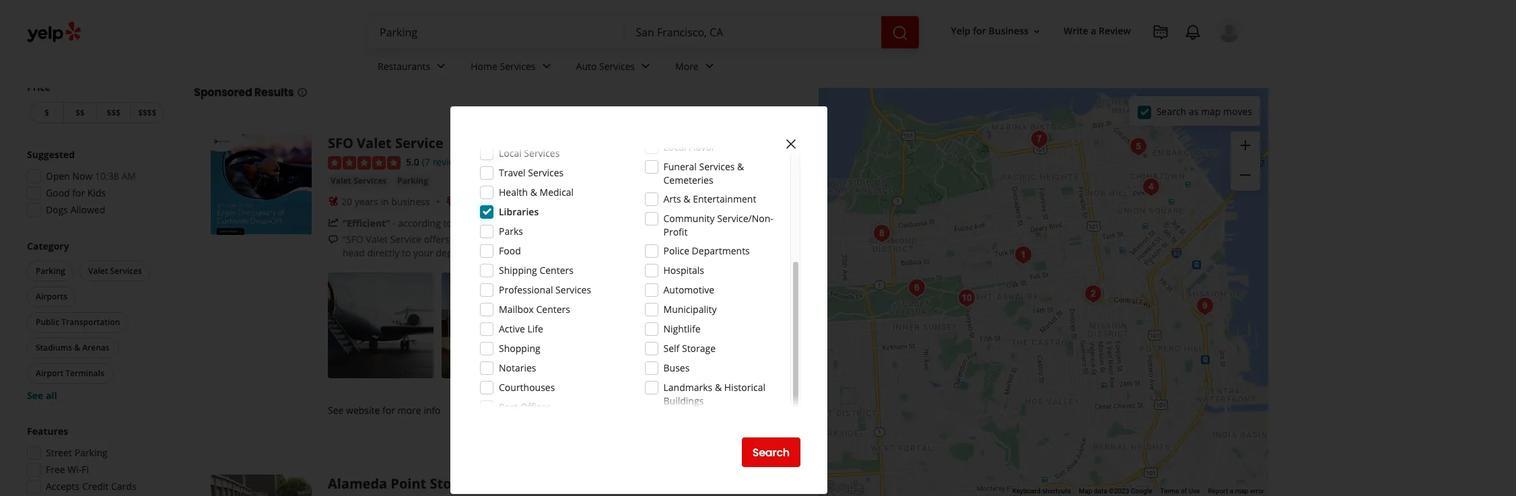 Task type: describe. For each thing, give the bounding box(es) containing it.
medical
[[540, 186, 574, 199]]

according
[[398, 217, 441, 229]]

0 horizontal spatial 16 info v2 image
[[297, 87, 307, 98]]

-
[[393, 217, 396, 229]]

local for local flavor
[[664, 141, 686, 154]]

music concourse parking image
[[904, 275, 931, 302]]

services up travel services
[[524, 147, 560, 160]]

0 horizontal spatial more
[[398, 404, 421, 417]]

sfo valet service
[[328, 134, 444, 152]]

airport.
[[641, 233, 675, 246]]

16 years in business v2 image
[[328, 196, 339, 207]]

2 vertical spatial service
[[581, 246, 613, 259]]

elif parking image
[[1080, 281, 1107, 308]]

search button
[[742, 438, 801, 467]]

funeral
[[664, 160, 697, 173]]

1860 el camino real
[[699, 134, 775, 145]]

1
[[455, 217, 460, 229]]

parking at the exchange image
[[1192, 293, 1219, 320]]

1 vertical spatial storage
[[430, 475, 481, 493]]

see for see all
[[27, 389, 43, 402]]

as
[[1189, 105, 1199, 118]]

restaurants link
[[367, 48, 460, 88]]

map region
[[708, 36, 1398, 496]]

airport
[[36, 368, 63, 379]]

head
[[343, 246, 365, 259]]

arenas
[[82, 342, 110, 354]]

& for landmarks & historical buildings
[[715, 381, 722, 394]]

street parking
[[46, 447, 108, 459]]

valet up 5 star rating image
[[357, 134, 392, 152]]

zoom out image
[[1238, 167, 1254, 183]]

open
[[46, 170, 70, 183]]

business categories element
[[367, 48, 1242, 88]]

public transportation
[[36, 317, 120, 328]]

keyboard shortcuts button
[[1013, 487, 1071, 496]]

centers for shipping centers
[[540, 264, 574, 277]]

free
[[46, 463, 65, 476]]

(7
[[422, 156, 430, 168]]

services right home
[[500, 60, 536, 72]]

public transportation button
[[27, 313, 129, 333]]

california
[[513, 48, 593, 70]]

valet services inside valet services link
[[331, 175, 387, 186]]

search dialog
[[0, 0, 1517, 496]]

self storage
[[664, 342, 716, 355]]

reviews)
[[433, 156, 469, 168]]

a for write
[[1091, 25, 1097, 37]]

health
[[499, 186, 528, 199]]

point
[[391, 475, 427, 493]]

near
[[351, 48, 389, 70]]

municipality
[[664, 303, 717, 316]]

group containing features
[[23, 425, 167, 496]]

operated
[[533, 195, 573, 208]]

elif parking image
[[1080, 281, 1107, 308]]

real
[[759, 134, 775, 145]]

parking down category
[[36, 265, 65, 277]]

map data ©2023 google
[[1079, 488, 1153, 495]]

camino
[[728, 134, 757, 145]]

professional services
[[499, 284, 591, 296]]

lombard street garage image
[[1026, 126, 1053, 153]]

centers for mailbox centers
[[536, 303, 570, 316]]

review
[[1099, 25, 1132, 37]]

& inside funeral services & cemeteries
[[738, 160, 744, 173]]

valet inside valet services link
[[331, 175, 352, 186]]

offers
[[424, 233, 450, 246]]

5.0 link
[[406, 154, 419, 169]]

google image
[[822, 479, 867, 496]]

use
[[1189, 488, 1201, 495]]

arts & entertainment
[[664, 193, 757, 205]]

16 chevron down v2 image
[[1032, 26, 1043, 37]]

1860
[[699, 134, 717, 145]]

report
[[1209, 488, 1229, 495]]

website
[[346, 404, 380, 417]]

credit
[[82, 480, 109, 493]]

airports
[[36, 291, 67, 302]]

shipping centers
[[499, 264, 574, 277]]

then
[[749, 233, 770, 246]]

"efficient"
[[343, 217, 390, 229]]

services down 5 star rating image
[[354, 175, 387, 186]]

alameda point storage link
[[328, 475, 481, 493]]

owned
[[491, 195, 521, 208]]

write a review
[[1064, 25, 1132, 37]]

buildings
[[664, 395, 704, 407]]

"sfo valet service offers curbside valet parking at sfo international airport. check-in online, then head directly to your departing terminal. an sfo valet service representative will…"
[[343, 233, 770, 259]]

$$
[[76, 107, 85, 119]]

group containing category
[[24, 240, 167, 403]]

1 horizontal spatial to
[[444, 217, 453, 229]]

$$$
[[107, 107, 121, 119]]

services up the health & medical
[[528, 166, 564, 179]]

allowed
[[70, 203, 105, 216]]

dogs
[[46, 203, 68, 216]]

automotive
[[664, 284, 715, 296]]

departments
[[692, 244, 750, 257]]

& for stadiums & arenas
[[74, 342, 80, 354]]

valet
[[492, 233, 513, 246]]

$$$ button
[[97, 102, 130, 123]]

search as map moves
[[1157, 105, 1253, 118]]

stadiums & arenas button
[[27, 338, 118, 358]]

view website
[[691, 402, 762, 418]]

stadiums
[[36, 342, 72, 354]]

libraries
[[499, 205, 539, 218]]

all
[[46, 389, 57, 402]]

accepts credit cards
[[46, 480, 136, 493]]

travel services
[[499, 166, 564, 179]]

see all button
[[27, 389, 57, 402]]

sutter stockton garage image
[[1138, 174, 1165, 201]]

search image
[[892, 25, 908, 41]]

notifications image
[[1185, 24, 1202, 40]]

for for kids
[[72, 187, 85, 199]]

online,
[[717, 233, 747, 246]]

suggested
[[27, 148, 75, 161]]

user
[[463, 217, 482, 229]]

mailbox centers
[[499, 303, 570, 316]]

$
[[44, 107, 49, 119]]

in inside "sfo valet service offers curbside valet parking at sfo international airport. check-in online, then head directly to your departing terminal. an sfo valet service representative will…"
[[707, 233, 715, 246]]

see for see website for more info
[[328, 404, 344, 417]]

service/non-
[[717, 212, 774, 225]]

to inside "sfo valet service offers curbside valet parking at sfo international airport. check-in online, then head directly to your departing terminal. an sfo valet service representative will…"
[[402, 246, 411, 259]]

profit
[[664, 226, 688, 238]]

1 vertical spatial valet services
[[88, 265, 142, 277]]

professional
[[499, 284, 553, 296]]

more
[[676, 60, 699, 72]]

services down shipping centers
[[556, 284, 591, 296]]



Task type: vqa. For each thing, say whether or not it's contained in the screenshot.
Preview
no



Task type: locate. For each thing, give the bounding box(es) containing it.
0 horizontal spatial sfo
[[328, 134, 354, 152]]

0 horizontal spatial 24 chevron down v2 image
[[638, 58, 654, 74]]

valet up transportation
[[88, 265, 108, 277]]

1 vertical spatial map
[[1236, 488, 1249, 495]]

a
[[1091, 25, 1097, 37], [1230, 488, 1234, 495]]

0 horizontal spatial local
[[499, 147, 522, 160]]

services
[[500, 60, 536, 72], [599, 60, 635, 72], [524, 147, 560, 160], [699, 160, 735, 173], [528, 166, 564, 179], [354, 175, 387, 186], [110, 265, 142, 277], [556, 284, 591, 296]]

20
[[341, 195, 352, 208]]

search inside button
[[753, 445, 790, 460]]

francisco,
[[427, 48, 510, 70]]

0 vertical spatial 16 info v2 image
[[781, 56, 792, 67]]

features
[[27, 425, 68, 438]]

report a map error
[[1209, 488, 1265, 495]]

for inside button
[[973, 25, 987, 37]]

close image
[[783, 136, 799, 152]]

top 10 best parking near san francisco, california
[[194, 48, 593, 70]]

1 horizontal spatial for
[[383, 404, 395, 417]]

service up 5.0 link
[[395, 134, 444, 152]]

1 vertical spatial search
[[753, 445, 790, 460]]

parking
[[516, 233, 549, 246]]

error
[[1251, 488, 1265, 495]]

write a review link
[[1059, 19, 1137, 43]]

kezar parking lot image
[[954, 285, 981, 312]]

0 vertical spatial storage
[[682, 342, 716, 355]]

restaurants
[[378, 60, 431, 72]]

airport terminals button
[[27, 364, 113, 384]]

24 chevron down v2 image for more
[[702, 58, 718, 74]]

keyboard
[[1013, 488, 1041, 495]]

1 horizontal spatial 16 info v2 image
[[781, 56, 792, 67]]

of
[[1181, 488, 1188, 495]]

& right the arts
[[684, 193, 691, 205]]

24 chevron down v2 image inside home services link
[[539, 58, 555, 74]]

group containing suggested
[[23, 148, 167, 221]]

1 horizontal spatial 24 chevron down v2 image
[[539, 58, 555, 74]]

geary mall garage image
[[869, 220, 896, 247]]

to left your
[[402, 246, 411, 259]]

24 chevron down v2 image for restaurants
[[433, 58, 449, 74]]

valet services up transportation
[[88, 265, 142, 277]]

0 vertical spatial centers
[[540, 264, 574, 277]]

1 horizontal spatial see
[[328, 404, 344, 417]]

0 horizontal spatial in
[[381, 195, 389, 208]]

1 vertical spatial in
[[707, 233, 715, 246]]

0 horizontal spatial search
[[753, 445, 790, 460]]

sponsored
[[194, 85, 252, 100]]

0 vertical spatial map
[[1202, 105, 1221, 118]]

map right as in the top of the page
[[1202, 105, 1221, 118]]

home
[[471, 60, 498, 72]]

1 vertical spatial sfo
[[562, 233, 580, 246]]

centers down professional services
[[536, 303, 570, 316]]

2 24 chevron down v2 image from the left
[[702, 58, 718, 74]]

courthouses
[[499, 381, 555, 394]]

good
[[46, 187, 70, 199]]

airport terminals
[[36, 368, 104, 379]]

2 vertical spatial sfo
[[537, 246, 555, 259]]

1 horizontal spatial sfo
[[537, 246, 555, 259]]

0 horizontal spatial see
[[27, 389, 43, 402]]

parking inside 'link'
[[397, 175, 428, 186]]

auto services link
[[565, 48, 665, 88]]

portfolio
[[712, 319, 750, 331]]

& down travel services
[[531, 186, 537, 199]]

see for see portfolio
[[694, 319, 710, 331]]

5 star rating image
[[328, 156, 401, 170]]

food
[[499, 244, 521, 257]]

el
[[719, 134, 726, 145]]

1 vertical spatial 16 info v2 image
[[297, 87, 307, 98]]

1 horizontal spatial valet services
[[331, 175, 387, 186]]

price group
[[27, 81, 167, 126]]

0 horizontal spatial for
[[72, 187, 85, 199]]

16 info v2 image
[[781, 56, 792, 67], [297, 87, 307, 98]]

1 vertical spatial service
[[390, 233, 421, 246]]

see left website
[[328, 404, 344, 417]]

group
[[1231, 131, 1261, 191], [23, 148, 167, 221], [24, 240, 167, 403], [23, 425, 167, 496]]

valet up 20 at the top of page
[[331, 175, 352, 186]]

0 vertical spatial service
[[395, 134, 444, 152]]

alamo square parking image
[[1010, 242, 1037, 269]]

& right owned on the left top
[[524, 195, 531, 208]]

0 vertical spatial sfo
[[328, 134, 354, 152]]

2 horizontal spatial for
[[973, 25, 987, 37]]

info
[[424, 404, 441, 417]]

0 horizontal spatial valet services
[[88, 265, 142, 277]]

& up view website
[[715, 381, 722, 394]]

san
[[393, 48, 424, 70]]

family-owned & operated
[[460, 195, 573, 208]]

0 vertical spatial parking button
[[395, 174, 431, 188]]

for right website
[[383, 404, 395, 417]]

24 chevron down v2 image for home services
[[539, 58, 555, 74]]

results
[[254, 85, 294, 100]]

1 horizontal spatial parking button
[[395, 174, 431, 188]]

valet services down 5 star rating image
[[331, 175, 387, 186]]

0 horizontal spatial storage
[[430, 475, 481, 493]]

service for "sfo valet service offers curbside valet parking at sfo international airport. check-in online, then head directly to your departing terminal. an sfo valet service representative will…"
[[390, 233, 421, 246]]

0 vertical spatial search
[[1157, 105, 1187, 118]]

0 vertical spatial in
[[381, 195, 389, 208]]

accepts
[[46, 480, 80, 493]]

1 vertical spatial parking button
[[27, 261, 74, 282]]

cards
[[111, 480, 136, 493]]

1 horizontal spatial map
[[1236, 488, 1249, 495]]

24 chevron down v2 image right more
[[702, 58, 718, 74]]

24 chevron down v2 image
[[433, 58, 449, 74], [539, 58, 555, 74]]

2 horizontal spatial sfo
[[562, 233, 580, 246]]

zoom in image
[[1238, 137, 1254, 153]]

1 vertical spatial see
[[27, 389, 43, 402]]

funeral services & cemeteries
[[664, 160, 744, 187]]

airports button
[[27, 287, 76, 307]]

arts
[[664, 193, 681, 205]]

north beach parking garage image
[[1125, 133, 1152, 160]]

services inside funeral services & cemeteries
[[699, 160, 735, 173]]

valet services
[[331, 175, 387, 186], [88, 265, 142, 277]]

parking button up airports
[[27, 261, 74, 282]]

business
[[391, 195, 430, 208]]

parking button down 5.0
[[395, 174, 431, 188]]

©2023
[[1109, 488, 1130, 495]]

1 horizontal spatial search
[[1157, 105, 1187, 118]]

in right years
[[381, 195, 389, 208]]

16 speech v2 image
[[328, 235, 339, 245]]

map for error
[[1236, 488, 1249, 495]]

24 chevron down v2 image inside restaurants link
[[433, 58, 449, 74]]

see down municipality
[[694, 319, 710, 331]]

& down camino
[[738, 160, 744, 173]]

& for health & medical
[[531, 186, 537, 199]]

home services link
[[460, 48, 565, 88]]

"efficient" - according to 1 user
[[343, 217, 482, 229]]

services down flavor
[[699, 160, 735, 173]]

fi
[[82, 463, 89, 476]]

for right yelp
[[973, 25, 987, 37]]

& for arts & entertainment
[[684, 193, 691, 205]]

local flavor
[[664, 141, 716, 154]]

map
[[1079, 488, 1093, 495]]

transportation
[[61, 317, 120, 328]]

search left as in the top of the page
[[1157, 105, 1187, 118]]

dogs allowed
[[46, 203, 105, 216]]

valet up the directly
[[366, 233, 388, 246]]

1 horizontal spatial valet services button
[[328, 174, 389, 188]]

a right report
[[1230, 488, 1234, 495]]

check-
[[677, 233, 707, 246]]

terms of use
[[1161, 488, 1201, 495]]

0 horizontal spatial parking button
[[27, 261, 74, 282]]

more
[[709, 246, 734, 259], [398, 404, 421, 417]]

0 vertical spatial valet services button
[[328, 174, 389, 188]]

sfo down at
[[537, 246, 555, 259]]

1 horizontal spatial more
[[709, 246, 734, 259]]

local for local services
[[499, 147, 522, 160]]

directly
[[367, 246, 400, 259]]

search
[[1157, 105, 1187, 118], [753, 445, 790, 460]]

1 horizontal spatial in
[[707, 233, 715, 246]]

sfo valet service image
[[211, 134, 312, 235]]

24 chevron down v2 image right san
[[433, 58, 449, 74]]

yelp for business button
[[946, 19, 1048, 43]]

wi-
[[68, 463, 82, 476]]

community service/non- profit
[[664, 212, 774, 238]]

storage down nightlife
[[682, 342, 716, 355]]

24 chevron down v2 image inside 'auto services' link
[[638, 58, 654, 74]]

0 horizontal spatial valet services button
[[79, 261, 151, 282]]

representative
[[615, 246, 679, 259]]

1 vertical spatial a
[[1230, 488, 1234, 495]]

parking link
[[395, 174, 431, 188]]

storage inside search dialog
[[682, 342, 716, 355]]

projects image
[[1153, 24, 1169, 40]]

best
[[246, 48, 281, 70]]

community
[[664, 212, 715, 225]]

1 horizontal spatial storage
[[682, 342, 716, 355]]

shortcuts
[[1043, 488, 1071, 495]]

storage
[[682, 342, 716, 355], [430, 475, 481, 493]]

service down "efficient" - according to 1 user
[[390, 233, 421, 246]]

& inside stadiums & arenas button
[[74, 342, 80, 354]]

offices
[[521, 401, 551, 414]]

local up funeral
[[664, 141, 686, 154]]

1 vertical spatial valet services button
[[79, 261, 151, 282]]

parks
[[499, 225, 523, 238]]

2 24 chevron down v2 image from the left
[[539, 58, 555, 74]]

centers up professional services
[[540, 264, 574, 277]]

map left error at the bottom of the page
[[1236, 488, 1249, 495]]

2 vertical spatial see
[[328, 404, 344, 417]]

search for search as map moves
[[1157, 105, 1187, 118]]

more down online,
[[709, 246, 734, 259]]

$ button
[[30, 102, 63, 123]]

for
[[973, 25, 987, 37], [72, 187, 85, 199], [383, 404, 395, 417]]

24 chevron down v2 image left auto
[[539, 58, 555, 74]]

see left all
[[27, 389, 43, 402]]

alameda
[[328, 475, 387, 493]]

1 24 chevron down v2 image from the left
[[638, 58, 654, 74]]

1 horizontal spatial a
[[1230, 488, 1234, 495]]

sfo valet service link
[[328, 134, 444, 152]]

0 vertical spatial more
[[709, 246, 734, 259]]

cemeteries
[[664, 174, 714, 187]]

0 vertical spatial for
[[973, 25, 987, 37]]

& left "arenas"
[[74, 342, 80, 354]]

1 vertical spatial to
[[402, 246, 411, 259]]

24 chevron down v2 image inside more link
[[702, 58, 718, 74]]

0 horizontal spatial 24 chevron down v2 image
[[433, 58, 449, 74]]

an
[[523, 246, 535, 259]]

0 horizontal spatial map
[[1202, 105, 1221, 118]]

price
[[27, 81, 50, 94]]

valet down at
[[557, 246, 579, 259]]

16 trending v2 image
[[328, 218, 339, 229]]

parking down 5.0
[[397, 175, 428, 186]]

24 chevron down v2 image
[[638, 58, 654, 74], [702, 58, 718, 74]]

valet services link
[[328, 174, 389, 188]]

police departments
[[664, 244, 750, 257]]

post offices
[[499, 401, 551, 414]]

street
[[46, 447, 72, 459]]

services up transportation
[[110, 265, 142, 277]]

in up more link
[[707, 233, 715, 246]]

alameda point storage
[[328, 475, 481, 493]]

1 24 chevron down v2 image from the left
[[433, 58, 449, 74]]

parking right best
[[285, 48, 347, 70]]

user actions element
[[941, 17, 1261, 100]]

more left info
[[398, 404, 421, 417]]

service down international
[[581, 246, 613, 259]]

0 vertical spatial to
[[444, 217, 453, 229]]

16 family owned v2 image
[[446, 196, 457, 207]]

see portfolio
[[694, 319, 750, 331]]

valet services button up transportation
[[79, 261, 151, 282]]

& inside landmarks & historical buildings
[[715, 381, 722, 394]]

services right auto
[[599, 60, 635, 72]]

service for sfo valet service
[[395, 134, 444, 152]]

24 chevron down v2 image for auto services
[[638, 58, 654, 74]]

sort:
[[668, 55, 689, 67]]

mailbox
[[499, 303, 534, 316]]

24 chevron down v2 image left sort:
[[638, 58, 654, 74]]

None search field
[[369, 16, 922, 48]]

a right write at the right top of page
[[1091, 25, 1097, 37]]

free wi-fi
[[46, 463, 89, 476]]

sfo up 5 star rating image
[[328, 134, 354, 152]]

0 vertical spatial see
[[694, 319, 710, 331]]

for up the dogs allowed
[[72, 187, 85, 199]]

service
[[395, 134, 444, 152], [390, 233, 421, 246], [581, 246, 613, 259]]

valet services button down 5 star rating image
[[328, 174, 389, 188]]

1 vertical spatial centers
[[536, 303, 570, 316]]

home services
[[471, 60, 536, 72]]

sfo right at
[[562, 233, 580, 246]]

historical
[[725, 381, 766, 394]]

now
[[72, 170, 93, 183]]

for for business
[[973, 25, 987, 37]]

stadiums & arenas
[[36, 342, 110, 354]]

local up travel
[[499, 147, 522, 160]]

0 vertical spatial a
[[1091, 25, 1097, 37]]

2 vertical spatial for
[[383, 404, 395, 417]]

1 vertical spatial for
[[72, 187, 85, 199]]

a for report
[[1230, 488, 1234, 495]]

search for search
[[753, 445, 790, 460]]

post
[[499, 401, 518, 414]]

parking up fi
[[75, 447, 108, 459]]

your
[[414, 246, 434, 259]]

more link
[[665, 48, 729, 88]]

0 horizontal spatial to
[[402, 246, 411, 259]]

storage right "point"
[[430, 475, 481, 493]]

2 horizontal spatial see
[[694, 319, 710, 331]]

0 horizontal spatial a
[[1091, 25, 1097, 37]]

health & medical
[[499, 186, 574, 199]]

1 horizontal spatial local
[[664, 141, 686, 154]]

map for moves
[[1202, 105, 1221, 118]]

1 horizontal spatial 24 chevron down v2 image
[[702, 58, 718, 74]]

to left 1
[[444, 217, 453, 229]]

1 vertical spatial more
[[398, 404, 421, 417]]

search down website
[[753, 445, 790, 460]]

0 vertical spatial valet services
[[331, 175, 387, 186]]

active life
[[499, 323, 543, 335]]



